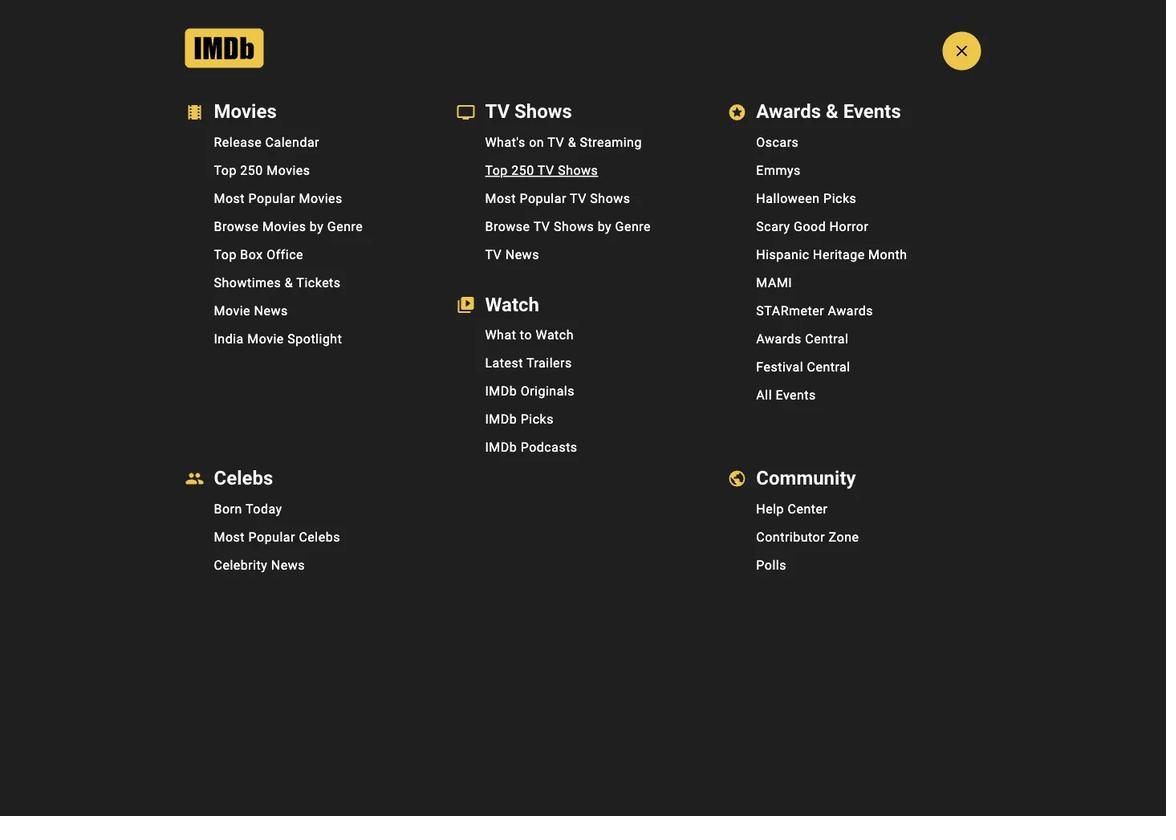 Task type: vqa. For each thing, say whether or not it's contained in the screenshot.
Awards Central Central
yes



Task type: locate. For each thing, give the bounding box(es) containing it.
All search field
[[221, 10, 799, 35]]

most popular tv shows
[[485, 191, 630, 206]]

0 horizontal spatial browse
[[214, 219, 259, 234]]

1 vertical spatial picks
[[521, 412, 554, 427]]

awards up 10
[[828, 303, 873, 318]]

menu
[[172, 128, 443, 353], [443, 128, 715, 269], [715, 128, 986, 409], [443, 321, 715, 462], [172, 495, 443, 579], [715, 495, 986, 579]]

central
[[805, 331, 849, 347], [807, 359, 851, 375]]

movie up 'india'
[[214, 303, 250, 318]]

picks up the imdb podcasts
[[521, 412, 554, 427]]

shows up browse tv shows by genre "link"
[[590, 191, 630, 206]]

scary
[[756, 219, 790, 234]]

central for festival central
[[807, 359, 851, 375]]

popular down top 250 movies
[[248, 191, 295, 206]]

what's on tv & streaming
[[485, 135, 642, 150]]

250 down on
[[511, 163, 534, 178]]

awards up festival
[[756, 331, 802, 347]]

2 250 from the left
[[511, 163, 534, 178]]

1 horizontal spatial genre
[[615, 219, 651, 234]]

news for movie news
[[254, 303, 288, 318]]

movie news link
[[172, 297, 443, 325]]

movies down calendar at the top of page
[[267, 163, 310, 178]]

shows for most popular tv shows
[[590, 191, 630, 206]]

latest trailers
[[485, 356, 572, 371]]

0 horizontal spatial 250
[[240, 163, 263, 178]]

everything everywhere all at once
[[89, 308, 666, 353]]

browse up tv news
[[485, 219, 530, 234]]

on
[[529, 135, 544, 150]]

1 horizontal spatial all
[[481, 308, 525, 353]]

movies up 'office'
[[263, 219, 306, 234]]

0 vertical spatial shows
[[558, 163, 598, 178]]

group
[[315, 375, 907, 709], [89, 376, 312, 708], [790, 758, 881, 811], [790, 758, 881, 811], [888, 758, 979, 811], [888, 758, 979, 811]]

all events
[[756, 387, 816, 403]]

imdb for imdb podcasts
[[485, 440, 517, 455]]

user reviews
[[743, 284, 808, 297]]

by inside "link"
[[598, 219, 612, 234]]

popular for movies
[[248, 191, 295, 206]]

top down "what's"
[[485, 163, 508, 178]]

what
[[485, 328, 516, 343]]

most popular tv shows link
[[443, 184, 715, 213]]

imdb
[[782, 314, 812, 325], [485, 384, 517, 399], [485, 412, 517, 427], [485, 440, 517, 455]]

polls link
[[715, 551, 986, 579]]

what to watch
[[485, 328, 574, 343]]

genre inside "link"
[[615, 219, 651, 234]]

top box office
[[214, 247, 303, 262]]

video player application
[[315, 376, 907, 708]]

all
[[230, 16, 245, 29], [481, 308, 525, 353], [756, 387, 772, 403]]

imdb down imdb originals in the left of the page
[[485, 412, 517, 427]]

browse for news
[[485, 219, 530, 234]]

menu containing what's on tv & streaming
[[443, 128, 715, 269]]

top down release
[[214, 163, 237, 178]]

movie down the movie news
[[247, 331, 284, 347]]

none field inside all search box
[[268, 10, 754, 35]]

tv down on
[[538, 163, 554, 178]]

2 by from the left
[[598, 219, 612, 234]]

menu containing born today
[[172, 495, 443, 579]]

box
[[240, 247, 263, 262]]

browse
[[214, 219, 259, 234], [485, 219, 530, 234]]

shows
[[558, 163, 598, 178], [590, 191, 630, 206], [554, 219, 594, 234]]

1 vertical spatial movies
[[299, 191, 343, 206]]

0 vertical spatial movie
[[214, 303, 250, 318]]

1 vertical spatial awards
[[756, 331, 802, 347]]

emmys link
[[715, 156, 986, 184]]

movies for top 250 movies
[[267, 163, 310, 178]]

news down the most popular celebs
[[271, 557, 305, 573]]

0 horizontal spatial picks
[[521, 412, 554, 427]]

picks for halloween picks
[[824, 191, 857, 206]]

250
[[240, 163, 263, 178], [511, 163, 534, 178]]

1 horizontal spatial by
[[598, 219, 612, 234]]

born today
[[214, 501, 282, 516]]

most down born at the bottom
[[214, 529, 245, 544]]

0 vertical spatial central
[[805, 331, 849, 347]]

top for top 250 tv shows
[[485, 163, 508, 178]]

shows up "most popular tv shows" link
[[558, 163, 598, 178]]

festival
[[756, 359, 803, 375]]

tv down most popular tv shows
[[533, 219, 550, 234]]

menu containing what to watch
[[443, 321, 715, 462]]

scary good horror link
[[715, 213, 986, 241]]

most
[[214, 191, 245, 206], [485, 191, 516, 206], [214, 529, 245, 544]]

emmys
[[756, 163, 801, 178]]

top 250 tv shows link
[[443, 156, 715, 184]]

0 horizontal spatial genre
[[327, 219, 363, 234]]

0 vertical spatial awards
[[828, 303, 873, 318]]

genre down most popular movies link
[[327, 219, 363, 234]]

all events link
[[715, 381, 986, 409]]

imdb down imdb picks
[[485, 440, 517, 455]]

what to watch link
[[443, 321, 715, 349]]

2 vertical spatial news
[[271, 557, 305, 573]]

0 vertical spatial all
[[230, 16, 245, 29]]

2 browse from the left
[[485, 219, 530, 234]]

0 vertical spatial picks
[[824, 191, 857, 206]]

latest trailers link
[[443, 349, 715, 377]]

all inside menu
[[756, 387, 772, 403]]

at
[[535, 308, 568, 353]]

0 horizontal spatial awards
[[756, 331, 802, 347]]

by
[[310, 219, 324, 234], [598, 219, 612, 234]]

1 horizontal spatial 250
[[511, 163, 534, 178]]

& up top 250 tv shows link
[[568, 135, 576, 150]]

awards
[[828, 303, 873, 318], [756, 331, 802, 347]]

release calendar link
[[172, 128, 443, 156]]

imdb down latest
[[485, 384, 517, 399]]

month
[[869, 247, 907, 262]]

india movie spotlight link
[[172, 325, 443, 353]]

1 250 from the left
[[240, 163, 263, 178]]

scary good horror
[[756, 219, 869, 234]]

top for top 250 movies
[[214, 163, 237, 178]]

tv inside "link"
[[533, 219, 550, 234]]

browse movies by genre link
[[172, 213, 443, 241]]

0 vertical spatial news
[[505, 247, 539, 262]]

1 vertical spatial &
[[285, 275, 293, 290]]

all right menu
[[230, 16, 245, 29]]

2 genre from the left
[[615, 219, 651, 234]]

top inside top 250 tv shows link
[[485, 163, 508, 178]]

1 horizontal spatial awards
[[828, 303, 873, 318]]

top left box
[[214, 247, 237, 262]]

1 vertical spatial central
[[807, 359, 851, 375]]

/
[[836, 331, 842, 346]]

rating
[[816, 314, 860, 325]]

close navigation drawer image
[[952, 41, 972, 60]]

1 horizontal spatial &
[[568, 135, 576, 150]]

most down top 250 movies
[[214, 191, 245, 206]]

shows inside "link"
[[554, 219, 594, 234]]

celebs
[[299, 529, 340, 544]]

arrow drop down image
[[245, 13, 264, 32]]

release calendar
[[214, 135, 319, 150]]

0 vertical spatial &
[[568, 135, 576, 150]]

1 vertical spatial shows
[[590, 191, 630, 206]]

top box office link
[[172, 241, 443, 269]]

picks for imdb picks
[[521, 412, 554, 427]]

most down top 250 tv shows
[[485, 191, 516, 206]]

a chinese immigrant is swept up in an insane adventure, where she alone can save the world by exploring other universes connecting with the lives she could have led. image
[[315, 375, 907, 709]]

starmeter awards
[[756, 303, 873, 318]]

news down browse tv shows by genre
[[505, 247, 539, 262]]

born
[[214, 501, 242, 516]]

central down 7.8 / 10
[[807, 359, 851, 375]]

all left the events
[[756, 387, 772, 403]]

central down imdb rating
[[805, 331, 849, 347]]

tv for on
[[548, 135, 564, 150]]

celebrity news link
[[172, 551, 443, 579]]

watchlist
[[918, 16, 967, 29]]

&
[[568, 135, 576, 150], [285, 275, 293, 290]]

movie news
[[214, 303, 288, 318]]

None field
[[268, 10, 754, 35]]

what's
[[485, 135, 526, 150]]

all up latest
[[481, 308, 525, 353]]

2 vertical spatial shows
[[554, 219, 594, 234]]

& down 'office'
[[285, 275, 293, 290]]

1 browse from the left
[[214, 219, 259, 234]]

imdb up awards central
[[782, 314, 812, 325]]

tv up browse tv shows by genre "link"
[[570, 191, 587, 206]]

1 vertical spatial news
[[254, 303, 288, 318]]

mami link
[[715, 269, 986, 297]]

0 horizontal spatial all
[[230, 16, 245, 29]]

tv news
[[485, 247, 539, 262]]

by down most popular movies link
[[310, 219, 324, 234]]

browse up box
[[214, 219, 259, 234]]

tv down browse tv shows by genre
[[485, 247, 502, 262]]

2 horizontal spatial all
[[756, 387, 772, 403]]

genre down "most popular tv shows" link
[[615, 219, 651, 234]]

imdb for imdb rating
[[782, 314, 812, 325]]

most popular celebs link
[[172, 523, 443, 551]]

2 vertical spatial all
[[756, 387, 772, 403]]

news down showtimes & tickets
[[254, 303, 288, 318]]

imdb podcasts
[[485, 440, 578, 455]]

celebrity news
[[214, 557, 305, 573]]

250 down release
[[240, 163, 263, 178]]

top inside top box office "link"
[[214, 247, 237, 262]]

movies up browse movies by genre link
[[299, 191, 343, 206]]

1 horizontal spatial browse
[[485, 219, 530, 234]]

0 horizontal spatial by
[[310, 219, 324, 234]]

0 vertical spatial movies
[[267, 163, 310, 178]]

popular down top 250 tv shows
[[520, 191, 567, 206]]

to
[[520, 328, 532, 343]]

user
[[743, 284, 767, 297]]

shows down "most popular tv shows" link
[[554, 219, 594, 234]]

browse inside "link"
[[485, 219, 530, 234]]

tv
[[548, 135, 564, 150], [538, 163, 554, 178], [570, 191, 587, 206], [533, 219, 550, 234], [485, 247, 502, 262]]

by down "most popular tv shows" link
[[598, 219, 612, 234]]

picks up horror
[[824, 191, 857, 206]]

0 horizontal spatial &
[[285, 275, 293, 290]]

all inside button
[[230, 16, 245, 29]]

top 250 tv shows
[[485, 163, 598, 178]]

1 vertical spatial movie
[[247, 331, 284, 347]]

awards central
[[756, 331, 849, 347]]

1 horizontal spatial picks
[[824, 191, 857, 206]]

tv right on
[[548, 135, 564, 150]]



Task type: describe. For each thing, give the bounding box(es) containing it.
starmeter
[[756, 303, 824, 318]]

shows for top 250 tv shows
[[558, 163, 598, 178]]

heritage
[[813, 247, 865, 262]]

hispanic
[[756, 247, 810, 262]]

halloween picks link
[[715, 184, 986, 213]]

Search IMDb text field
[[268, 10, 754, 35]]

tickets
[[296, 275, 341, 290]]

hispanic heritage month
[[756, 247, 907, 262]]

most for most popular movies
[[214, 191, 245, 206]]

most popular movies link
[[172, 184, 443, 213]]

all for all events
[[756, 387, 772, 403]]

oscars link
[[715, 128, 986, 156]]

celebrity
[[214, 557, 268, 573]]

7.8
[[811, 329, 834, 348]]

festival central
[[756, 359, 851, 375]]

menu containing release calendar
[[172, 128, 443, 353]]

news for tv news
[[505, 247, 539, 262]]

festival central link
[[715, 353, 986, 381]]

latest
[[485, 356, 523, 371]]

250 for tv
[[511, 163, 534, 178]]

india movie spotlight
[[214, 331, 342, 347]]

1 by from the left
[[310, 219, 324, 234]]

imdb originals
[[485, 384, 575, 399]]

once
[[578, 308, 666, 353]]

awards central link
[[715, 325, 986, 353]]

menu
[[172, 15, 202, 29]]

events
[[776, 387, 816, 403]]

central for awards central
[[805, 331, 849, 347]]

tv for 250
[[538, 163, 554, 178]]

top 250 movies
[[214, 163, 310, 178]]

top for top box office
[[214, 247, 237, 262]]

today
[[246, 501, 282, 516]]

office
[[267, 247, 303, 262]]

horror
[[830, 219, 869, 234]]

tv news link
[[443, 241, 715, 269]]

everywhere
[[276, 308, 472, 353]]

halloween picks
[[756, 191, 857, 206]]

browse tv shows by genre link
[[443, 213, 715, 241]]

zone
[[829, 529, 859, 544]]

1 vertical spatial all
[[481, 308, 525, 353]]

most popular movies
[[214, 191, 343, 206]]

watch
[[536, 328, 574, 343]]

born today link
[[172, 495, 443, 523]]

reviews
[[770, 284, 808, 297]]

imdb originals link
[[443, 377, 715, 405]]

movies for most popular movies
[[299, 191, 343, 206]]

oscars
[[756, 135, 799, 150]]

release
[[214, 135, 262, 150]]

imdb for imdb originals
[[485, 384, 517, 399]]

streaming
[[580, 135, 642, 150]]

help center
[[756, 501, 828, 516]]

halloween
[[756, 191, 820, 206]]

top 250 movies link
[[172, 156, 443, 184]]

calendar
[[265, 135, 319, 150]]

browse for box
[[214, 219, 259, 234]]

what's on tv & streaming link
[[443, 128, 715, 156]]

showtimes
[[214, 275, 281, 290]]

1 genre from the left
[[327, 219, 363, 234]]

browse movies by genre
[[214, 219, 363, 234]]

imdb for imdb picks
[[485, 412, 517, 427]]

hispanic heritage month link
[[715, 241, 986, 269]]

showtimes & tickets link
[[172, 269, 443, 297]]

popular down today
[[248, 529, 295, 544]]

polls
[[756, 557, 787, 573]]

imdb picks
[[485, 412, 554, 427]]

7.8 / 10
[[811, 329, 857, 348]]

2 vertical spatial movies
[[263, 219, 306, 234]]

most popular celebs
[[214, 529, 340, 544]]

imdb rating
[[782, 314, 860, 325]]

250 for movies
[[240, 163, 263, 178]]

mami
[[756, 275, 792, 290]]

good
[[794, 219, 826, 234]]

podcasts
[[521, 440, 578, 455]]

imdb podcasts link
[[443, 433, 715, 462]]

watch official trailer element
[[315, 376, 907, 708]]

menu containing oscars
[[715, 128, 986, 409]]

most for most popular tv shows
[[485, 191, 516, 206]]

originals
[[521, 384, 575, 399]]

popular for tv
[[520, 191, 567, 206]]

starmeter awards link
[[715, 297, 986, 325]]

imdb picks link
[[443, 405, 715, 433]]

contributor zone link
[[715, 523, 986, 551]]

watchlist button
[[887, 8, 980, 37]]

everything
[[89, 308, 267, 353]]

news for celebrity news
[[271, 557, 305, 573]]

trailers
[[527, 356, 572, 371]]

all for all
[[230, 16, 245, 29]]

menu containing help center
[[715, 495, 986, 579]]

most for most popular celebs
[[214, 529, 245, 544]]

india
[[214, 331, 244, 347]]

jamie lee curtis, michelle yeoh, james hong, ke huy quan, and stephanie hsu in everything everywhere all at once (2022) image
[[89, 377, 312, 707]]

help center link
[[715, 495, 986, 523]]

spotlight
[[288, 331, 342, 347]]

showtimes & tickets
[[214, 275, 341, 290]]

browse tv shows by genre
[[485, 219, 651, 234]]

tv for popular
[[570, 191, 587, 206]]

all button
[[221, 10, 268, 35]]

help
[[756, 501, 784, 516]]



